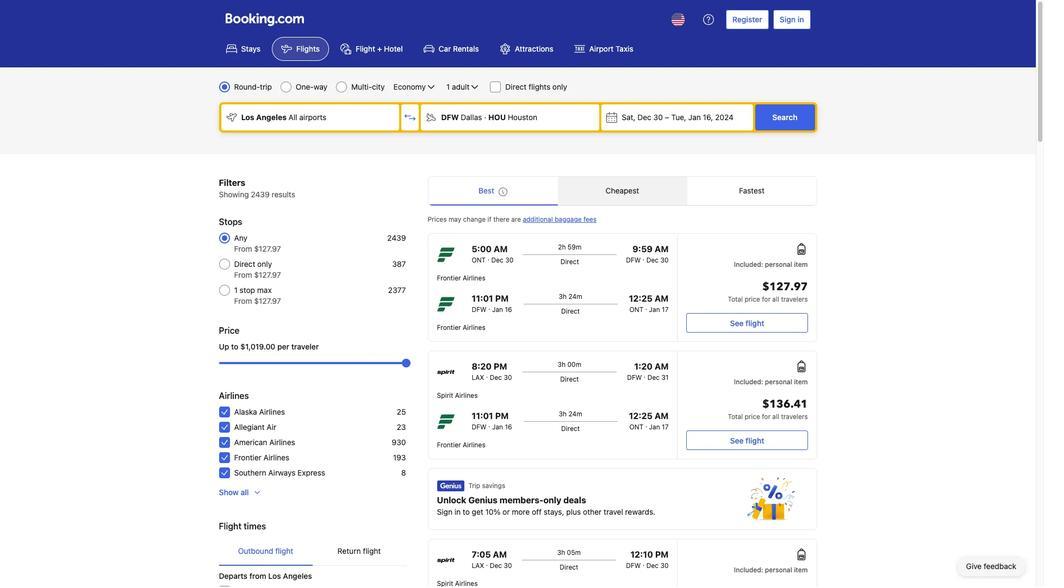 Task type: vqa. For each thing, say whether or not it's contained in the screenshot.


Task type: locate. For each thing, give the bounding box(es) containing it.
best image
[[499, 188, 507, 196], [499, 188, 507, 196]]

deals
[[563, 495, 586, 505]]

results
[[272, 190, 295, 199]]

0 vertical spatial flight
[[356, 44, 375, 53]]

2 for from the top
[[762, 413, 771, 421]]

1 horizontal spatial flight
[[356, 44, 375, 53]]

2 price from the top
[[745, 413, 760, 421]]

am
[[494, 244, 508, 254], [655, 244, 669, 254], [655, 294, 669, 303], [655, 362, 669, 371], [655, 411, 669, 421], [493, 550, 507, 560]]

ont for $127.97
[[629, 306, 644, 314]]

personal for $136.41
[[765, 378, 792, 386]]

2 item from the top
[[794, 378, 808, 386]]

1 travelers from the top
[[781, 295, 808, 303]]

1 vertical spatial item
[[794, 378, 808, 386]]

1 vertical spatial tab list
[[219, 537, 406, 567]]

2024
[[715, 113, 734, 122]]

angeles left "all"
[[256, 113, 287, 122]]

1 vertical spatial price
[[745, 413, 760, 421]]

give
[[966, 562, 982, 571]]

1 vertical spatial in
[[455, 507, 461, 517]]

3h 24m for $136.41
[[559, 410, 582, 418]]

0 vertical spatial 12:25 am ont . jan 17
[[629, 294, 669, 314]]

lax
[[472, 374, 484, 382], [472, 562, 484, 570]]

12:25 down 9:59 am dfw . dec 30
[[629, 294, 653, 303]]

airlines down 5:00
[[463, 274, 485, 282]]

savings
[[482, 482, 505, 490]]

11:01 for $127.97
[[472, 294, 493, 303]]

dec inside 9:59 am dfw . dec 30
[[646, 256, 659, 264]]

8
[[401, 468, 406, 477]]

dec down 9:59
[[646, 256, 659, 264]]

2 12:25 am ont . jan 17 from the top
[[629, 411, 669, 431]]

1 vertical spatial 16
[[505, 423, 512, 431]]

dec inside 8:20 pm lax . dec 30
[[490, 374, 502, 382]]

0 vertical spatial see flight
[[730, 318, 764, 328]]

1 vertical spatial travelers
[[781, 413, 808, 421]]

trip
[[260, 82, 272, 91]]

1 vertical spatial all
[[772, 413, 779, 421]]

prices
[[428, 215, 447, 224]]

23
[[397, 423, 406, 432]]

0 vertical spatial personal
[[765, 260, 792, 269]]

2 vertical spatial all
[[241, 488, 249, 497]]

1 vertical spatial 12:25
[[629, 411, 653, 421]]

see down $136.41 total price for all travelers
[[730, 436, 744, 445]]

3h 24m down the 2h 59m
[[559, 293, 582, 301]]

all
[[772, 295, 779, 303], [772, 413, 779, 421], [241, 488, 249, 497]]

see down the $127.97 total price for all travelers in the right of the page
[[730, 318, 744, 328]]

give feedback
[[966, 562, 1016, 571]]

0 horizontal spatial 1
[[234, 286, 238, 295]]

1 vertical spatial 11:01 pm dfw . jan 16
[[472, 411, 512, 431]]

stays link
[[217, 37, 270, 61]]

sign right register
[[780, 15, 796, 24]]

1 horizontal spatial los
[[268, 572, 281, 581]]

3h 24m down '3h 00m'
[[559, 410, 582, 418]]

1 vertical spatial 1
[[234, 286, 238, 295]]

jan
[[688, 113, 701, 122], [492, 306, 503, 314], [649, 306, 660, 314], [492, 423, 503, 431], [649, 423, 660, 431]]

am up 31
[[655, 362, 669, 371]]

0 vertical spatial all
[[772, 295, 779, 303]]

1 left adult
[[446, 82, 450, 91]]

dec inside popup button
[[638, 113, 651, 122]]

airlines up alaska
[[219, 391, 249, 401]]

2 17 from the top
[[662, 423, 669, 431]]

930
[[392, 438, 406, 447]]

0 horizontal spatial tab list
[[219, 537, 406, 567]]

30 inside 12:10 pm dfw . dec 30
[[660, 562, 669, 570]]

2 vertical spatial included:
[[734, 566, 763, 574]]

2 vertical spatial ont
[[629, 423, 644, 431]]

9:59 am dfw . dec 30
[[626, 244, 669, 264]]

airport taxis
[[589, 44, 633, 53]]

0 vertical spatial included:
[[734, 260, 763, 269]]

members-
[[500, 495, 543, 505]]

from down any
[[234, 244, 252, 253]]

193
[[393, 453, 406, 462]]

1 vertical spatial see flight button
[[687, 431, 808, 450]]

$127.97 inside the $127.97 total price for all travelers
[[762, 280, 808, 294]]

see flight button for $136.41
[[687, 431, 808, 450]]

am right 5:00
[[494, 244, 508, 254]]

1 horizontal spatial 2439
[[387, 233, 406, 243]]

30 inside 9:59 am dfw . dec 30
[[660, 256, 669, 264]]

1 3h 24m from the top
[[559, 293, 582, 301]]

7:05 am lax . dec 30
[[472, 550, 512, 570]]

am inside 7:05 am lax . dec 30
[[493, 550, 507, 560]]

to right the up
[[231, 342, 238, 351]]

1 horizontal spatial tab list
[[428, 177, 817, 206]]

1 vertical spatial personal
[[765, 378, 792, 386]]

1 vertical spatial angeles
[[283, 572, 312, 581]]

1 included: from the top
[[734, 260, 763, 269]]

airlines down air at the bottom left
[[269, 438, 295, 447]]

0 vertical spatial 3h 24m
[[559, 293, 582, 301]]

24m down the 59m
[[569, 293, 582, 301]]

0 vertical spatial price
[[745, 295, 760, 303]]

16 for $127.97
[[505, 306, 512, 314]]

for for $136.41
[[762, 413, 771, 421]]

0 vertical spatial los
[[241, 113, 254, 122]]

1 left stop
[[234, 286, 238, 295]]

1 vertical spatial sign
[[437, 507, 452, 517]]

air
[[267, 423, 276, 432]]

1 vertical spatial see flight
[[730, 436, 764, 445]]

12:25 for $136.41
[[629, 411, 653, 421]]

all inside the $127.97 total price for all travelers
[[772, 295, 779, 303]]

3h 24m
[[559, 293, 582, 301], [559, 410, 582, 418]]

hou
[[488, 113, 506, 122]]

flight
[[746, 318, 764, 328], [746, 436, 764, 445], [275, 547, 293, 556], [363, 547, 381, 556]]

11:01 down the spirit airlines
[[472, 411, 493, 421]]

0 vertical spatial 17
[[662, 306, 669, 314]]

lax for 8:20 pm
[[472, 374, 484, 382]]

pm right "12:10"
[[655, 550, 669, 560]]

0 vertical spatial in
[[798, 15, 804, 24]]

1 vertical spatial see
[[730, 436, 744, 445]]

1 see flight button from the top
[[687, 313, 808, 333]]

0 vertical spatial tab list
[[428, 177, 817, 206]]

0 vertical spatial 24m
[[569, 293, 582, 301]]

jan inside popup button
[[688, 113, 701, 122]]

2 vertical spatial item
[[794, 566, 808, 574]]

0 vertical spatial 11:01
[[472, 294, 493, 303]]

only inside direct only from $127.97
[[257, 259, 272, 269]]

1 vertical spatial ont
[[629, 306, 644, 314]]

price
[[745, 295, 760, 303], [745, 413, 760, 421]]

2 11:01 pm dfw . jan 16 from the top
[[472, 411, 512, 431]]

$127.97 inside 1 stop max from $127.97
[[254, 296, 281, 306]]

1 vertical spatial lax
[[472, 562, 484, 570]]

booking.com logo image
[[225, 13, 304, 26], [225, 13, 304, 26]]

2439 left results
[[251, 190, 270, 199]]

0 horizontal spatial 2439
[[251, 190, 270, 199]]

$136.41 total price for all travelers
[[728, 397, 808, 421]]

see flight button down $136.41 total price for all travelers
[[687, 431, 808, 450]]

flight for outbound flight button
[[275, 547, 293, 556]]

all inside show all button
[[241, 488, 249, 497]]

1 12:25 from the top
[[629, 294, 653, 303]]

from
[[234, 244, 252, 253], [234, 270, 252, 280], [234, 296, 252, 306]]

2 vertical spatial from
[[234, 296, 252, 306]]

2h 59m
[[558, 243, 582, 251]]

2 16 from the top
[[505, 423, 512, 431]]

flight down $136.41 total price for all travelers
[[746, 436, 764, 445]]

0 horizontal spatial in
[[455, 507, 461, 517]]

multi-
[[351, 82, 372, 91]]

0 horizontal spatial los
[[241, 113, 254, 122]]

12:25 for $127.97
[[629, 294, 653, 303]]

direct
[[505, 82, 527, 91], [561, 258, 579, 266], [234, 259, 255, 269], [561, 307, 580, 315], [560, 375, 579, 383], [561, 425, 580, 433], [560, 563, 578, 572]]

see flight
[[730, 318, 764, 328], [730, 436, 764, 445]]

for inside the $127.97 total price for all travelers
[[762, 295, 771, 303]]

return flight
[[338, 547, 381, 556]]

0 vertical spatial 12:25
[[629, 294, 653, 303]]

1 inside 1 stop max from $127.97
[[234, 286, 238, 295]]

max
[[257, 286, 272, 295]]

flight inside flight + hotel link
[[356, 44, 375, 53]]

0 vertical spatial ont
[[472, 256, 486, 264]]

11:01 pm dfw . jan 16 down 5:00 am ont . dec 30
[[472, 294, 512, 314]]

dec down "12:10"
[[646, 562, 659, 570]]

24m for $127.97
[[569, 293, 582, 301]]

0 horizontal spatial sign
[[437, 507, 452, 517]]

one-way
[[296, 82, 327, 91]]

1 vertical spatial 11:01
[[472, 411, 493, 421]]

dec left 31
[[648, 374, 660, 382]]

30 inside 7:05 am lax . dec 30
[[504, 562, 512, 570]]

24m
[[569, 293, 582, 301], [569, 410, 582, 418]]

from inside any from $127.97
[[234, 244, 252, 253]]

12:25 am ont . jan 17 down 9:59 am dfw . dec 30
[[629, 294, 669, 314]]

dec inside 5:00 am ont . dec 30
[[491, 256, 503, 264]]

in right register
[[798, 15, 804, 24]]

travelers inside the $127.97 total price for all travelers
[[781, 295, 808, 303]]

cheapest button
[[558, 177, 687, 205]]

flight times
[[219, 522, 266, 531]]

total inside the $127.97 total price for all travelers
[[728, 295, 743, 303]]

outbound
[[238, 547, 273, 556]]

lax down 8:20
[[472, 374, 484, 382]]

dec for 7:05 am
[[490, 562, 502, 570]]

1 vertical spatial for
[[762, 413, 771, 421]]

0 vertical spatial 16
[[505, 306, 512, 314]]

1 horizontal spatial 1
[[446, 82, 450, 91]]

see for $136.41
[[730, 436, 744, 445]]

1 vertical spatial los
[[268, 572, 281, 581]]

lax inside 8:20 pm lax . dec 30
[[472, 374, 484, 382]]

1 vertical spatial 17
[[662, 423, 669, 431]]

total for $136.41
[[728, 413, 743, 421]]

0 vertical spatial for
[[762, 295, 771, 303]]

0 vertical spatial lax
[[472, 374, 484, 382]]

flights
[[529, 82, 550, 91]]

am inside 1:20 am dfw . dec 31
[[655, 362, 669, 371]]

1 vertical spatial flight
[[219, 522, 242, 531]]

0 vertical spatial angeles
[[256, 113, 287, 122]]

12:25 am ont . jan 17 down 31
[[629, 411, 669, 431]]

dec inside 12:10 pm dfw . dec 30
[[646, 562, 659, 570]]

1 vertical spatial to
[[463, 507, 470, 517]]

am down 9:59 am dfw . dec 30
[[655, 294, 669, 303]]

0 vertical spatial to
[[231, 342, 238, 351]]

1 11:01 pm dfw . jan 16 from the top
[[472, 294, 512, 314]]

angeles
[[256, 113, 287, 122], [283, 572, 312, 581]]

see flight button down the $127.97 total price for all travelers in the right of the page
[[687, 313, 808, 333]]

1 12:25 am ont . jan 17 from the top
[[629, 294, 669, 314]]

11:01 pm dfw . jan 16 down the spirit airlines
[[472, 411, 512, 431]]

1 item from the top
[[794, 260, 808, 269]]

included: for $136.41
[[734, 378, 763, 386]]

1 see from the top
[[730, 318, 744, 328]]

2 see flight from the top
[[730, 436, 764, 445]]

2377
[[388, 286, 406, 295]]

flight left '+'
[[356, 44, 375, 53]]

dec down the 7:05
[[490, 562, 502, 570]]

price inside the $127.97 total price for all travelers
[[745, 295, 760, 303]]

1 horizontal spatial sign
[[780, 15, 796, 24]]

tab list for departs from los angeles
[[219, 537, 406, 567]]

12:25 am ont . jan 17 for $127.97
[[629, 294, 669, 314]]

0 vertical spatial item
[[794, 260, 808, 269]]

travelers inside $136.41 total price for all travelers
[[781, 413, 808, 421]]

1 vertical spatial included:
[[734, 378, 763, 386]]

1 vertical spatial 12:25 am ont . jan 17
[[629, 411, 669, 431]]

register link
[[726, 10, 769, 29]]

see flight down $136.41 total price for all travelers
[[730, 436, 764, 445]]

2 total from the top
[[728, 413, 743, 421]]

$127.97
[[254, 244, 281, 253], [254, 270, 281, 280], [762, 280, 808, 294], [254, 296, 281, 306]]

in down 'unlock'
[[455, 507, 461, 517]]

7:05
[[472, 550, 491, 560]]

tab list for prices may change if there are
[[428, 177, 817, 206]]

3 included: from the top
[[734, 566, 763, 574]]

dec down 5:00
[[491, 256, 503, 264]]

sign down 'unlock'
[[437, 507, 452, 517]]

los right "from"
[[268, 572, 281, 581]]

0 vertical spatial travelers
[[781, 295, 808, 303]]

show
[[219, 488, 239, 497]]

frontier airlines up the 'trip'
[[437, 441, 485, 449]]

1 for from the top
[[762, 295, 771, 303]]

to left get
[[463, 507, 470, 517]]

2 travelers from the top
[[781, 413, 808, 421]]

1 from from the top
[[234, 244, 252, 253]]

3 from from the top
[[234, 296, 252, 306]]

sat, dec 30 – tue, jan 16, 2024 button
[[602, 104, 753, 131]]

pm inside 12:10 pm dfw . dec 30
[[655, 550, 669, 560]]

frontier airlines down american airlines
[[234, 453, 289, 462]]

dec down 8:20
[[490, 374, 502, 382]]

pm right 8:20
[[494, 362, 507, 371]]

30 for 7:05 am
[[504, 562, 512, 570]]

2 3h 24m from the top
[[559, 410, 582, 418]]

alaska
[[234, 407, 257, 417]]

0 vertical spatial 2439
[[251, 190, 270, 199]]

if
[[488, 215, 492, 224]]

2 12:25 from the top
[[629, 411, 653, 421]]

additional
[[523, 215, 553, 224]]

2 included: personal item from the top
[[734, 378, 808, 386]]

1 vertical spatial from
[[234, 270, 252, 280]]

am right the 7:05
[[493, 550, 507, 560]]

flight right outbound
[[275, 547, 293, 556]]

17 for $136.41
[[662, 423, 669, 431]]

1 17 from the top
[[662, 306, 669, 314]]

only up stays, on the right
[[543, 495, 561, 505]]

2439 inside filters showing 2439 results
[[251, 190, 270, 199]]

.
[[488, 254, 490, 262], [643, 254, 645, 262], [488, 303, 490, 312], [645, 303, 647, 312], [486, 371, 488, 380], [644, 371, 646, 380], [488, 421, 490, 429], [645, 421, 647, 429], [486, 560, 488, 568], [643, 560, 645, 568]]

see flight down the $127.97 total price for all travelers in the right of the page
[[730, 318, 764, 328]]

1 vertical spatial 2439
[[387, 233, 406, 243]]

only down any from $127.97
[[257, 259, 272, 269]]

1 16 from the top
[[505, 306, 512, 314]]

airlines up the 'trip'
[[463, 441, 485, 449]]

2 see from the top
[[730, 436, 744, 445]]

ont
[[472, 256, 486, 264], [629, 306, 644, 314], [629, 423, 644, 431]]

2 from from the top
[[234, 270, 252, 280]]

only right "flights"
[[552, 82, 567, 91]]

2 vertical spatial only
[[543, 495, 561, 505]]

to
[[231, 342, 238, 351], [463, 507, 470, 517]]

genius image
[[747, 477, 795, 521], [437, 481, 464, 492], [437, 481, 464, 492]]

11:01 pm dfw . jan 16 for $136.41
[[472, 411, 512, 431]]

flight left the times
[[219, 522, 242, 531]]

dec right sat,
[[638, 113, 651, 122]]

30 inside 5:00 am ont . dec 30
[[505, 256, 514, 264]]

from up stop
[[234, 270, 252, 280]]

pm down 8:20 pm lax . dec 30
[[495, 411, 509, 421]]

0 vertical spatial see
[[730, 318, 744, 328]]

return
[[338, 547, 361, 556]]

0 vertical spatial from
[[234, 244, 252, 253]]

2 vertical spatial personal
[[765, 566, 792, 574]]

24m down 00m
[[569, 410, 582, 418]]

0 horizontal spatial to
[[231, 342, 238, 351]]

1 price from the top
[[745, 295, 760, 303]]

sign inside unlock genius members-only deals sign in to get 10% or more off stays, plus other travel rewards.
[[437, 507, 452, 517]]

angeles right "from"
[[283, 572, 312, 581]]

spirit
[[437, 392, 453, 400]]

see flight button for $127.97
[[687, 313, 808, 333]]

frontier airlines
[[437, 274, 485, 282], [437, 324, 485, 332], [437, 441, 485, 449], [234, 453, 289, 462]]

$1,019.00
[[240, 342, 275, 351]]

included: personal item for $136.41
[[734, 378, 808, 386]]

for inside $136.41 total price for all travelers
[[762, 413, 771, 421]]

tab list
[[428, 177, 817, 206], [219, 537, 406, 567]]

0 vertical spatial 11:01 pm dfw . jan 16
[[472, 294, 512, 314]]

1 vertical spatial 24m
[[569, 410, 582, 418]]

am down 31
[[655, 411, 669, 421]]

from down stop
[[234, 296, 252, 306]]

genius
[[468, 495, 498, 505]]

frontier
[[437, 274, 461, 282], [437, 324, 461, 332], [437, 441, 461, 449], [234, 453, 261, 462]]

pm inside 8:20 pm lax . dec 30
[[494, 362, 507, 371]]

tab list containing outbound flight
[[219, 537, 406, 567]]

attractions
[[515, 44, 553, 53]]

sign
[[780, 15, 796, 24], [437, 507, 452, 517]]

flight right return
[[363, 547, 381, 556]]

dec for 1:20 am
[[648, 374, 660, 382]]

los down round-
[[241, 113, 254, 122]]

1 24m from the top
[[569, 293, 582, 301]]

1 11:01 from the top
[[472, 294, 493, 303]]

pm
[[495, 294, 509, 303], [494, 362, 507, 371], [495, 411, 509, 421], [655, 550, 669, 560]]

am right 9:59
[[655, 244, 669, 254]]

flight down the $127.97 total price for all travelers in the right of the page
[[746, 318, 764, 328]]

1 for 1 adult
[[446, 82, 450, 91]]

dec for 5:00 am
[[491, 256, 503, 264]]

travelers for $136.41
[[781, 413, 808, 421]]

1 inside popup button
[[446, 82, 450, 91]]

more
[[512, 507, 530, 517]]

tab list containing best
[[428, 177, 817, 206]]

0 vertical spatial only
[[552, 82, 567, 91]]

1 lax from the top
[[472, 374, 484, 382]]

total inside $136.41 total price for all travelers
[[728, 413, 743, 421]]

2 see flight button from the top
[[687, 431, 808, 450]]

1 vertical spatial 3h 24m
[[559, 410, 582, 418]]

1 included: personal item from the top
[[734, 260, 808, 269]]

dec inside 7:05 am lax . dec 30
[[490, 562, 502, 570]]

2 24m from the top
[[569, 410, 582, 418]]

dec inside 1:20 am dfw . dec 31
[[648, 374, 660, 382]]

off
[[532, 507, 542, 517]]

personal
[[765, 260, 792, 269], [765, 378, 792, 386], [765, 566, 792, 574]]

airlines up southern airways express
[[263, 453, 289, 462]]

. inside 12:10 pm dfw . dec 30
[[643, 560, 645, 568]]

3h down 2h
[[559, 293, 567, 301]]

personal for $127.97
[[765, 260, 792, 269]]

1 total from the top
[[728, 295, 743, 303]]

1 adult button
[[445, 80, 482, 94]]

1 vertical spatial only
[[257, 259, 272, 269]]

2 personal from the top
[[765, 378, 792, 386]]

2 lax from the top
[[472, 562, 484, 570]]

12:25 down 1:20 am dfw . dec 31 at the bottom right of the page
[[629, 411, 653, 421]]

2 included: from the top
[[734, 378, 763, 386]]

0 vertical spatial included: personal item
[[734, 260, 808, 269]]

2439 up 387
[[387, 233, 406, 243]]

30 inside sat, dec 30 – tue, jan 16, 2024 popup button
[[653, 113, 663, 122]]

ont for $136.41
[[629, 423, 644, 431]]

lax down the 7:05
[[472, 562, 484, 570]]

0 horizontal spatial flight
[[219, 522, 242, 531]]

attractions link
[[490, 37, 563, 61]]

2 vertical spatial included: personal item
[[734, 566, 808, 574]]

30 for 5:00 am
[[505, 256, 514, 264]]

0 vertical spatial 1
[[446, 82, 450, 91]]

dec for 8:20 pm
[[490, 374, 502, 382]]

1 horizontal spatial in
[[798, 15, 804, 24]]

30 inside 8:20 pm lax . dec 30
[[504, 374, 512, 382]]

$127.97 inside direct only from $127.97
[[254, 270, 281, 280]]

0 vertical spatial total
[[728, 295, 743, 303]]

3 item from the top
[[794, 566, 808, 574]]

11:01 down 5:00 am ont . dec 30
[[472, 294, 493, 303]]

in inside unlock genius members-only deals sign in to get 10% or more off stays, plus other travel rewards.
[[455, 507, 461, 517]]

1 personal from the top
[[765, 260, 792, 269]]

1 horizontal spatial to
[[463, 507, 470, 517]]

0 vertical spatial see flight button
[[687, 313, 808, 333]]

flight
[[356, 44, 375, 53], [219, 522, 242, 531]]

best button
[[428, 177, 558, 205]]

flights link
[[272, 37, 329, 61]]

1 see flight from the top
[[730, 318, 764, 328]]

0 vertical spatial sign
[[780, 15, 796, 24]]

from inside 1 stop max from $127.97
[[234, 296, 252, 306]]

adult
[[452, 82, 470, 91]]

1 vertical spatial total
[[728, 413, 743, 421]]

24m for $136.41
[[569, 410, 582, 418]]

dallas
[[461, 113, 482, 122]]

1 vertical spatial included: personal item
[[734, 378, 808, 386]]

only inside unlock genius members-only deals sign in to get 10% or more off stays, plus other travel rewards.
[[543, 495, 561, 505]]

best
[[479, 186, 494, 195]]

all inside $136.41 total price for all travelers
[[772, 413, 779, 421]]

travelers for $127.97
[[781, 295, 808, 303]]

pm down 5:00 am ont . dec 30
[[495, 294, 509, 303]]

05m
[[567, 549, 581, 557]]

2 11:01 from the top
[[472, 411, 493, 421]]

price inside $136.41 total price for all travelers
[[745, 413, 760, 421]]

30 for 9:59 am
[[660, 256, 669, 264]]

lax inside 7:05 am lax . dec 30
[[472, 562, 484, 570]]

sat,
[[622, 113, 635, 122]]

price for $127.97
[[745, 295, 760, 303]]



Task type: describe. For each thing, give the bounding box(es) containing it.
airlines up air at the bottom left
[[259, 407, 285, 417]]

any
[[234, 233, 247, 243]]

get
[[472, 507, 483, 517]]

1 stop max from $127.97
[[234, 286, 281, 306]]

traveler
[[291, 342, 319, 351]]

to inside unlock genius members-only deals sign in to get 10% or more off stays, plus other travel rewards.
[[463, 507, 470, 517]]

direct inside direct only from $127.97
[[234, 259, 255, 269]]

see for $127.97
[[730, 318, 744, 328]]

11:01 pm dfw . jan 16 for $127.97
[[472, 294, 512, 314]]

price for $136.41
[[745, 413, 760, 421]]

see flight for $136.41
[[730, 436, 764, 445]]

all for $136.41
[[772, 413, 779, 421]]

30 for 8:20 pm
[[504, 374, 512, 382]]

for for $127.97
[[762, 295, 771, 303]]

car rentals
[[439, 44, 479, 53]]

flight + hotel
[[356, 44, 403, 53]]

may
[[449, 215, 461, 224]]

1:20
[[634, 362, 653, 371]]

1:20 am dfw . dec 31
[[627, 362, 669, 382]]

dfw inside 12:10 pm dfw . dec 30
[[626, 562, 641, 570]]

los angeles all airports
[[241, 113, 326, 122]]

up
[[219, 342, 229, 351]]

. inside 5:00 am ont . dec 30
[[488, 254, 490, 262]]

outbound flight button
[[219, 537, 312, 566]]

flight for flight times
[[219, 522, 242, 531]]

fees
[[583, 215, 597, 224]]

american airlines
[[234, 438, 295, 447]]

3h 24m for $127.97
[[559, 293, 582, 301]]

dfw inside 1:20 am dfw . dec 31
[[627, 374, 642, 382]]

16,
[[703, 113, 713, 122]]

round-
[[234, 82, 260, 91]]

taxis
[[616, 44, 633, 53]]

additional baggage fees link
[[523, 215, 597, 224]]

car
[[439, 44, 451, 53]]

–
[[665, 113, 669, 122]]

fastest
[[739, 186, 765, 195]]

8:20 pm lax . dec 30
[[472, 362, 512, 382]]

stays,
[[544, 507, 564, 517]]

9:59
[[633, 244, 653, 254]]

airlines right spirit
[[455, 392, 478, 400]]

direct only from $127.97
[[234, 259, 281, 280]]

3h 00m
[[558, 361, 581, 369]]

filters showing 2439 results
[[219, 178, 295, 199]]

flights
[[296, 44, 320, 53]]

. inside 9:59 am dfw . dec 30
[[643, 254, 645, 262]]

direct flights only
[[505, 82, 567, 91]]

. inside 1:20 am dfw . dec 31
[[644, 371, 646, 380]]

unlock genius members-only deals sign in to get 10% or more off stays, plus other travel rewards.
[[437, 495, 655, 517]]

fastest button
[[687, 177, 817, 205]]

lax for 7:05 am
[[472, 562, 484, 570]]

airport
[[589, 44, 614, 53]]

houston
[[508, 113, 537, 122]]

3h left 00m
[[558, 361, 566, 369]]

. inside 8:20 pm lax . dec 30
[[486, 371, 488, 380]]

frontier airlines down 5:00
[[437, 274, 485, 282]]

00m
[[568, 361, 581, 369]]

allegiant
[[234, 423, 265, 432]]

times
[[244, 522, 266, 531]]

airport taxis link
[[565, 37, 643, 61]]

3h down '3h 00m'
[[559, 410, 567, 418]]

return flight button
[[312, 537, 406, 566]]

hotel
[[384, 44, 403, 53]]

other
[[583, 507, 602, 517]]

total for $127.97
[[728, 295, 743, 303]]

1 adult
[[446, 82, 470, 91]]

item for $127.97
[[794, 260, 808, 269]]

multi-city
[[351, 82, 385, 91]]

stops
[[219, 217, 242, 227]]

sign in
[[780, 15, 804, 24]]

17 for $127.97
[[662, 306, 669, 314]]

up to $1,019.00 per traveler
[[219, 342, 319, 351]]

plus
[[566, 507, 581, 517]]

item for $136.41
[[794, 378, 808, 386]]

per
[[277, 342, 289, 351]]

there
[[493, 215, 509, 224]]

1 for 1 stop max from $127.97
[[234, 286, 238, 295]]

31
[[661, 374, 669, 382]]

16 for $136.41
[[505, 423, 512, 431]]

give feedback button
[[957, 557, 1025, 576]]

frontier airlines up 8:20
[[437, 324, 485, 332]]

. inside 7:05 am lax . dec 30
[[486, 560, 488, 568]]

any from $127.97
[[234, 233, 281, 253]]

12:25 am ont . jan 17 for $136.41
[[629, 411, 669, 431]]

flight for flight + hotel
[[356, 44, 375, 53]]

included: personal item for $127.97
[[734, 260, 808, 269]]

all for $127.97
[[772, 295, 779, 303]]

express
[[298, 468, 325, 477]]

30 for 12:10 pm
[[660, 562, 669, 570]]

round-trip
[[234, 82, 272, 91]]

airlines up 8:20
[[463, 324, 485, 332]]

airways
[[268, 468, 296, 477]]

stays
[[241, 44, 260, 53]]

southern airways express
[[234, 468, 325, 477]]

25
[[397, 407, 406, 417]]

flight for the see flight button related to $136.41
[[746, 436, 764, 445]]

alaska airlines
[[234, 407, 285, 417]]

outbound flight
[[238, 547, 293, 556]]

dec for 9:59 am
[[646, 256, 659, 264]]

southern
[[234, 468, 266, 477]]

show all
[[219, 488, 249, 497]]

from inside direct only from $127.97
[[234, 270, 252, 280]]

included: for $127.97
[[734, 260, 763, 269]]

see flight for $127.97
[[730, 318, 764, 328]]

from
[[249, 572, 266, 581]]

8:20
[[472, 362, 492, 371]]

dec for 12:10 pm
[[646, 562, 659, 570]]

flight for return flight button
[[363, 547, 381, 556]]

3h left 05m at the bottom
[[557, 549, 565, 557]]

dfw inside 9:59 am dfw . dec 30
[[626, 256, 641, 264]]

dfw dallas · hou houston
[[441, 113, 537, 122]]

am inside 9:59 am dfw . dec 30
[[655, 244, 669, 254]]

stop
[[240, 286, 255, 295]]

ont inside 5:00 am ont . dec 30
[[472, 256, 486, 264]]

3 personal from the top
[[765, 566, 792, 574]]

travel
[[604, 507, 623, 517]]

all
[[288, 113, 297, 122]]

3 included: personal item from the top
[[734, 566, 808, 574]]

am inside 5:00 am ont . dec 30
[[494, 244, 508, 254]]

·
[[484, 113, 486, 122]]

flight for the see flight button for $127.97
[[746, 318, 764, 328]]

american
[[234, 438, 267, 447]]

airports
[[299, 113, 326, 122]]

11:01 for $136.41
[[472, 411, 493, 421]]

$127.97 inside any from $127.97
[[254, 244, 281, 253]]



